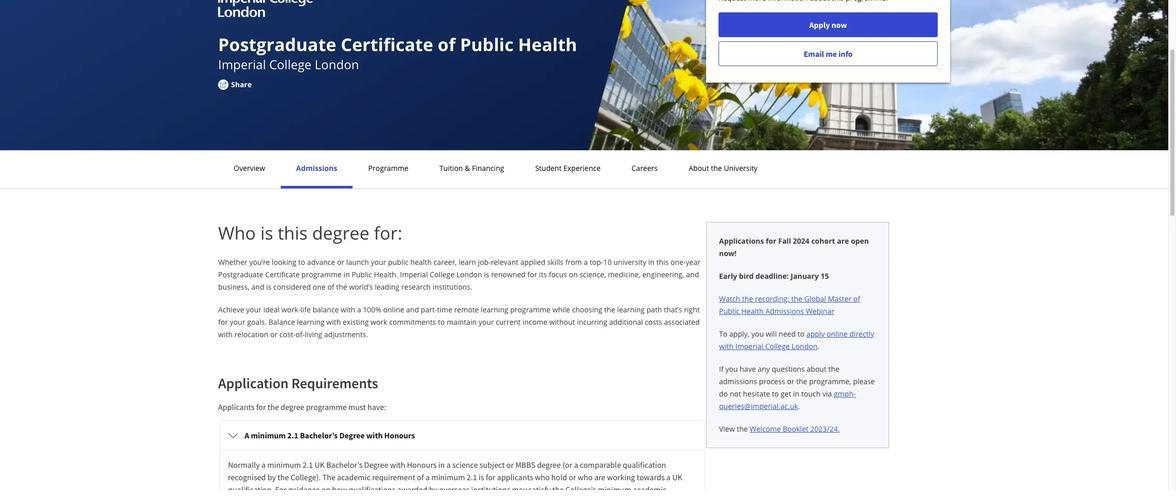 Task type: locate. For each thing, give the bounding box(es) containing it.
2 horizontal spatial london
[[792, 342, 818, 352]]

2.1 up college).
[[303, 460, 313, 471]]

0 vertical spatial programme
[[302, 270, 342, 280]]

1 vertical spatial programme
[[511, 305, 551, 315]]

0 vertical spatial imperial
[[218, 56, 266, 73]]

to left get
[[772, 390, 779, 399]]

on inside the normally a minimum 2.1 uk bachelor's degree with honours in a science subject or mbbs degree (or a comparable qualification recognised by the college). the academic requirement of a minimum 2.1 is for applicants who hold or who are working towards a uk qualification. for guidance on how qualifications awarded by overseas institutions may satisfy the college's minimum academ
[[322, 485, 331, 491]]

need
[[779, 330, 796, 339]]

a right "towards"
[[667, 473, 671, 483]]

0 horizontal spatial online
[[383, 305, 404, 315]]

about
[[807, 365, 827, 375]]

0 vertical spatial college
[[269, 56, 312, 73]]

degree down application requirements
[[281, 402, 305, 413]]

learning up additional
[[618, 305, 645, 315]]

deadline:
[[756, 272, 789, 281]]

minimum down working
[[598, 485, 632, 491]]

0 vertical spatial are
[[838, 236, 850, 246]]

imperial up the research at the left of page
[[400, 270, 428, 280]]

1 vertical spatial this
[[657, 258, 669, 267]]

1 horizontal spatial online
[[827, 330, 848, 339]]

of inside 'postgraduate certificate of public health imperial college london'
[[438, 33, 456, 56]]

1 vertical spatial 2.1
[[303, 460, 313, 471]]

2024
[[793, 236, 810, 246]]

on down from
[[569, 270, 578, 280]]

2 horizontal spatial degree
[[537, 460, 561, 471]]

booklet
[[783, 425, 809, 435]]

learning
[[481, 305, 509, 315], [618, 305, 645, 315], [297, 318, 325, 327]]

your left current
[[479, 318, 494, 327]]

additional
[[610, 318, 643, 327]]

for inside whether you're looking to advance or launch your public health career, learn job-relevant applied skills from a top-10 university in this one-year postgraduate certificate programme in public health. imperial college london is renowned for its focus on science, medicine, engineering, and business, and is considered one of the world's leading research institutions.
[[528, 270, 538, 280]]

1 horizontal spatial on
[[569, 270, 578, 280]]

to
[[299, 258, 305, 267], [438, 318, 445, 327], [798, 330, 805, 339], [772, 390, 779, 399]]

1 horizontal spatial london
[[457, 270, 482, 280]]

job-
[[478, 258, 491, 267]]

london inside apply online directly with imperial college london
[[792, 342, 818, 352]]

1 vertical spatial .
[[799, 402, 801, 412]]

who up satisfy
[[535, 473, 550, 483]]

or down questions in the right bottom of the page
[[788, 377, 795, 387]]

honours down have:
[[385, 431, 415, 441]]

the up the for in the left bottom of the page
[[278, 473, 289, 483]]

the right watch
[[743, 294, 754, 304]]

1 horizontal spatial you
[[752, 330, 764, 339]]

1 vertical spatial uk
[[673, 473, 683, 483]]

now
[[832, 20, 848, 30]]

1 vertical spatial public
[[352, 270, 372, 280]]

0 horizontal spatial this
[[278, 221, 308, 245]]

0 horizontal spatial certificate
[[265, 270, 300, 280]]

achieve your ideal work-life balance with a 100% online and part-time remote learning programme while choosing the learning path that's right for your goals. balance learning with existing work commitments to maintain your current income without incurring additional costs associated with relocation or cost-of-living adjustments.
[[218, 305, 700, 340]]

2 vertical spatial imperial
[[736, 342, 764, 352]]

degree up requirement
[[364, 460, 389, 471]]

and up commitments
[[406, 305, 419, 315]]

the up additional
[[605, 305, 616, 315]]

0 horizontal spatial 2.1
[[288, 431, 299, 441]]

2 vertical spatial degree
[[537, 460, 561, 471]]

with down have:
[[367, 431, 383, 441]]

1 vertical spatial honours
[[407, 460, 437, 471]]

from
[[566, 258, 582, 267]]

or up applicants
[[507, 460, 514, 471]]

0 horizontal spatial public
[[352, 270, 372, 280]]

1 horizontal spatial admissions
[[766, 307, 805, 317]]

0 vertical spatial .
[[818, 342, 820, 352]]

are down the comparable
[[595, 473, 606, 483]]

learning up living
[[297, 318, 325, 327]]

the left world's
[[336, 282, 347, 292]]

programme up income
[[511, 305, 551, 315]]

1 vertical spatial health
[[742, 307, 764, 317]]

on down the
[[322, 485, 331, 491]]

0 vertical spatial 2.1
[[288, 431, 299, 441]]

. up the booklet
[[799, 402, 801, 412]]

. for online
[[818, 342, 820, 352]]

0 vertical spatial by
[[268, 473, 276, 483]]

0 horizontal spatial .
[[799, 402, 801, 412]]

while
[[553, 305, 571, 315]]

for down achieve
[[218, 318, 228, 327]]

imperial inside apply online directly with imperial college london
[[736, 342, 764, 352]]

0 vertical spatial and
[[687, 270, 700, 280]]

or left cost-
[[270, 330, 278, 340]]

the up touch
[[797, 377, 808, 387]]

this up looking
[[278, 221, 308, 245]]

minimum right a
[[251, 431, 286, 441]]

0 horizontal spatial who
[[535, 473, 550, 483]]

programme
[[369, 163, 409, 173]]

.
[[818, 342, 820, 352], [799, 402, 801, 412]]

0 horizontal spatial uk
[[315, 460, 325, 471]]

1 horizontal spatial 2.1
[[303, 460, 313, 471]]

to right looking
[[299, 258, 305, 267]]

on
[[569, 270, 578, 280], [322, 485, 331, 491]]

100%
[[363, 305, 382, 315]]

0 vertical spatial on
[[569, 270, 578, 280]]

to apply, you will need to
[[720, 330, 807, 339]]

degree inside the normally a minimum 2.1 uk bachelor's degree with honours in a science subject or mbbs degree (or a comparable qualification recognised by the college). the academic requirement of a minimum 2.1 is for applicants who hold or who are working towards a uk qualification. for guidance on how qualifications awarded by overseas institutions may satisfy the college's minimum academ
[[364, 460, 389, 471]]

qualification
[[623, 460, 667, 471]]

will
[[766, 330, 777, 339]]

0 horizontal spatial london
[[315, 56, 359, 73]]

please
[[854, 377, 876, 387]]

uk right "towards"
[[673, 473, 683, 483]]

programme down advance
[[302, 270, 342, 280]]

are
[[838, 236, 850, 246], [595, 473, 606, 483]]

1 vertical spatial on
[[322, 485, 331, 491]]

tuition
[[440, 163, 463, 173]]

are inside applications for fall 2024 cohort are open now!
[[838, 236, 850, 246]]

2 vertical spatial and
[[406, 305, 419, 315]]

0 vertical spatial uk
[[315, 460, 325, 471]]

a up existing
[[357, 305, 361, 315]]

have:
[[368, 402, 386, 413]]

1 vertical spatial degree
[[281, 402, 305, 413]]

the down application
[[268, 402, 279, 413]]

considered
[[274, 282, 311, 292]]

view
[[720, 425, 735, 435]]

associated
[[665, 318, 700, 327]]

whether
[[218, 258, 248, 267]]

to right need on the bottom right
[[798, 330, 805, 339]]

engineering,
[[643, 270, 685, 280]]

health inside 'postgraduate certificate of public health imperial college london'
[[518, 33, 578, 56]]

0 horizontal spatial you
[[726, 365, 738, 375]]

is right who
[[261, 221, 273, 245]]

postgraduate down imperial college london image
[[218, 33, 337, 56]]

1 horizontal spatial learning
[[481, 305, 509, 315]]

normally
[[228, 460, 260, 471]]

1 vertical spatial bachelor's
[[327, 460, 363, 471]]

college
[[269, 56, 312, 73], [430, 270, 455, 280], [766, 342, 790, 352]]

a left science
[[447, 460, 451, 471]]

recognised
[[228, 473, 266, 483]]

0 vertical spatial degree
[[312, 221, 370, 245]]

0 horizontal spatial admissions
[[296, 163, 337, 173]]

. down apply
[[818, 342, 820, 352]]

for inside applications for fall 2024 cohort are open now!
[[766, 236, 777, 246]]

1 horizontal spatial by
[[429, 485, 438, 491]]

about
[[689, 163, 710, 173]]

the inside whether you're looking to advance or launch your public health career, learn job-relevant applied skills from a top-10 university in this one-year postgraduate certificate programme in public health. imperial college london is renowned for its focus on science, medicine, engineering, and business, and is considered one of the world's leading research institutions.
[[336, 282, 347, 292]]

and right business,
[[252, 282, 264, 292]]

honours up awarded
[[407, 460, 437, 471]]

living
[[305, 330, 323, 340]]

to
[[720, 330, 728, 339]]

uk up the
[[315, 460, 325, 471]]

applied
[[521, 258, 546, 267]]

1 horizontal spatial college
[[430, 270, 455, 280]]

a minimum 2.1 bachelor's degree with honours
[[245, 431, 415, 441]]

in left science
[[439, 460, 445, 471]]

email me info
[[804, 49, 853, 59]]

a left top-
[[584, 258, 588, 267]]

is up the institutions
[[479, 473, 484, 483]]

degree
[[340, 431, 365, 441], [364, 460, 389, 471]]

bachelor's down applicants for the degree programme must have:
[[300, 431, 338, 441]]

for
[[275, 485, 287, 491]]

0 horizontal spatial health
[[518, 33, 578, 56]]

are left 'open'
[[838, 236, 850, 246]]

is
[[261, 221, 273, 245], [484, 270, 490, 280], [266, 282, 272, 292], [479, 473, 484, 483]]

overview link
[[231, 163, 268, 173]]

apply now
[[810, 20, 848, 30]]

careers
[[632, 163, 658, 173]]

1 horizontal spatial .
[[818, 342, 820, 352]]

minimum up overseas
[[432, 473, 465, 483]]

degree down must
[[340, 431, 365, 441]]

degree up launch
[[312, 221, 370, 245]]

1 vertical spatial online
[[827, 330, 848, 339]]

0 vertical spatial postgraduate
[[218, 33, 337, 56]]

current
[[496, 318, 521, 327]]

2 horizontal spatial and
[[687, 270, 700, 280]]

2 vertical spatial programme
[[306, 402, 347, 413]]

0 vertical spatial honours
[[385, 431, 415, 441]]

or left launch
[[337, 258, 345, 267]]

1 vertical spatial postgraduate
[[218, 270, 264, 280]]

for inside the normally a minimum 2.1 uk bachelor's degree with honours in a science subject or mbbs degree (or a comparable qualification recognised by the college). the academic requirement of a minimum 2.1 is for applicants who hold or who are working towards a uk qualification. for guidance on how qualifications awarded by overseas institutions may satisfy the college's minimum academ
[[486, 473, 496, 483]]

degree for this
[[312, 221, 370, 245]]

and down year
[[687, 270, 700, 280]]

by
[[268, 473, 276, 483], [429, 485, 438, 491]]

1 horizontal spatial imperial
[[400, 270, 428, 280]]

of-
[[296, 330, 305, 340]]

to inside achieve your ideal work-life balance with a 100% online and part-time remote learning programme while choosing the learning path that's right for your goals. balance learning with existing work commitments to maintain your current income without incurring additional costs associated with relocation or cost-of-living adjustments.
[[438, 318, 445, 327]]

0 horizontal spatial and
[[252, 282, 264, 292]]

or inside whether you're looking to advance or launch your public health career, learn job-relevant applied skills from a top-10 university in this one-year postgraduate certificate programme in public health. imperial college london is renowned for its focus on science, medicine, engineering, and business, and is considered one of the world's leading research institutions.
[[337, 258, 345, 267]]

1 vertical spatial degree
[[364, 460, 389, 471]]

your up health.
[[371, 258, 386, 267]]

1 horizontal spatial uk
[[673, 473, 683, 483]]

must
[[349, 402, 366, 413]]

for up the institutions
[[486, 473, 496, 483]]

your inside whether you're looking to advance or launch your public health career, learn job-relevant applied skills from a top-10 university in this one-year postgraduate certificate programme in public health. imperial college london is renowned for its focus on science, medicine, engineering, and business, and is considered one of the world's leading research institutions.
[[371, 258, 386, 267]]

0 vertical spatial certificate
[[341, 33, 434, 56]]

1 vertical spatial certificate
[[265, 270, 300, 280]]

a right (or at the bottom left of page
[[574, 460, 579, 471]]

0 horizontal spatial by
[[268, 473, 276, 483]]

achieve
[[218, 305, 244, 315]]

webinar
[[806, 307, 835, 317]]

0 vertical spatial health
[[518, 33, 578, 56]]

1 horizontal spatial this
[[657, 258, 669, 267]]

about the university
[[689, 163, 758, 173]]

recording:
[[756, 294, 790, 304]]

you right if
[[726, 365, 738, 375]]

with up requirement
[[390, 460, 406, 471]]

1 vertical spatial are
[[595, 473, 606, 483]]

0 vertical spatial degree
[[340, 431, 365, 441]]

degree up hold
[[537, 460, 561, 471]]

to inside whether you're looking to advance or launch your public health career, learn job-relevant applied skills from a top-10 university in this one-year postgraduate certificate programme in public health. imperial college london is renowned for its focus on science, medicine, engineering, and business, and is considered one of the world's leading research institutions.
[[299, 258, 305, 267]]

0 horizontal spatial college
[[269, 56, 312, 73]]

you left will
[[752, 330, 764, 339]]

you're
[[249, 258, 270, 267]]

1 vertical spatial and
[[252, 282, 264, 292]]

degree inside dropdown button
[[340, 431, 365, 441]]

gmph- queries@imperial.ac.uk
[[720, 390, 856, 412]]

2 horizontal spatial public
[[720, 307, 740, 317]]

1 horizontal spatial degree
[[312, 221, 370, 245]]

1 horizontal spatial public
[[460, 33, 514, 56]]

if you have any questions about the admissions process or the programme, please do not hesitate to get in touch via
[[720, 365, 876, 399]]

view the welcome booklet 2023/24.
[[720, 425, 840, 435]]

by right awarded
[[429, 485, 438, 491]]

apply online directly with imperial college london
[[720, 330, 875, 352]]

for
[[766, 236, 777, 246], [528, 270, 538, 280], [218, 318, 228, 327], [256, 402, 266, 413], [486, 473, 496, 483]]

2 vertical spatial 2.1
[[467, 473, 477, 483]]

1 postgraduate from the top
[[218, 33, 337, 56]]

2 postgraduate from the top
[[218, 270, 264, 280]]

global
[[805, 294, 827, 304]]

bachelor's inside a minimum 2.1 bachelor's degree with honours dropdown button
[[300, 431, 338, 441]]

0 horizontal spatial degree
[[281, 402, 305, 413]]

hold
[[552, 473, 567, 483]]

of inside the normally a minimum 2.1 uk bachelor's degree with honours in a science subject or mbbs degree (or a comparable qualification recognised by the college). the academic requirement of a minimum 2.1 is for applicants who hold or who are working towards a uk qualification. for guidance on how qualifications awarded by overseas institutions may satisfy the college's minimum academ
[[417, 473, 424, 483]]

with down balance
[[327, 318, 341, 327]]

are inside the normally a minimum 2.1 uk bachelor's degree with honours in a science subject or mbbs degree (or a comparable qualification recognised by the college). the academic requirement of a minimum 2.1 is for applicants who hold or who are working towards a uk qualification. for guidance on how qualifications awarded by overseas institutions may satisfy the college's minimum academ
[[595, 473, 606, 483]]

overseas
[[439, 485, 470, 491]]

0 vertical spatial london
[[315, 56, 359, 73]]

public inside whether you're looking to advance or launch your public health career, learn job-relevant applied skills from a top-10 university in this one-year postgraduate certificate programme in public health. imperial college london is renowned for its focus on science, medicine, engineering, and business, and is considered one of the world's leading research institutions.
[[352, 270, 372, 280]]

without
[[550, 318, 576, 327]]

online up "work"
[[383, 305, 404, 315]]

0 vertical spatial public
[[460, 33, 514, 56]]

welcome
[[750, 425, 782, 435]]

health
[[518, 33, 578, 56], [742, 307, 764, 317]]

0 vertical spatial bachelor's
[[300, 431, 338, 441]]

1 horizontal spatial are
[[838, 236, 850, 246]]

with inside the normally a minimum 2.1 uk bachelor's degree with honours in a science subject or mbbs degree (or a comparable qualification recognised by the college). the academic requirement of a minimum 2.1 is for applicants who hold or who are working towards a uk qualification. for guidance on how qualifications awarded by overseas institutions may satisfy the college's minimum academ
[[390, 460, 406, 471]]

with down to on the bottom right of the page
[[720, 342, 734, 352]]

1 horizontal spatial certificate
[[341, 33, 434, 56]]

1 vertical spatial imperial
[[400, 270, 428, 280]]

bachelor's up academic
[[327, 460, 363, 471]]

for left the fall
[[766, 236, 777, 246]]

2 horizontal spatial imperial
[[736, 342, 764, 352]]

is up the "ideal"
[[266, 282, 272, 292]]

imperial inside whether you're looking to advance or launch your public health career, learn job-relevant applied skills from a top-10 university in this one-year postgraduate certificate programme in public health. imperial college london is renowned for its focus on science, medicine, engineering, and business, and is considered one of the world's leading research institutions.
[[400, 270, 428, 280]]

by up the for in the left bottom of the page
[[268, 473, 276, 483]]

. for queries@imperial.ac.uk
[[799, 402, 801, 412]]

1 horizontal spatial and
[[406, 305, 419, 315]]

0 vertical spatial admissions
[[296, 163, 337, 173]]

0 horizontal spatial on
[[322, 485, 331, 491]]

gmph-
[[834, 390, 856, 399]]

relevant
[[491, 258, 519, 267]]

1 vertical spatial college
[[430, 270, 455, 280]]

who up college's
[[578, 473, 593, 483]]

degree inside the normally a minimum 2.1 uk bachelor's degree with honours in a science subject or mbbs degree (or a comparable qualification recognised by the college). the academic requirement of a minimum 2.1 is for applicants who hold or who are working towards a uk qualification. for guidance on how qualifications awarded by overseas institutions may satisfy the college's minimum academ
[[537, 460, 561, 471]]

1 vertical spatial admissions
[[766, 307, 805, 317]]

2 vertical spatial college
[[766, 342, 790, 352]]

2 vertical spatial london
[[792, 342, 818, 352]]

1 horizontal spatial who
[[578, 473, 593, 483]]

1 vertical spatial by
[[429, 485, 438, 491]]

of inside whether you're looking to advance or launch your public health career, learn job-relevant applied skills from a top-10 university in this one-year postgraduate certificate programme in public health. imperial college london is renowned for its focus on science, medicine, engineering, and business, and is considered one of the world's leading research institutions.
[[328, 282, 335, 292]]

of inside the watch the recording: the global master of public health admissions webinar
[[854, 294, 861, 304]]

health.
[[374, 270, 398, 280]]

london inside 'postgraduate certificate of public health imperial college london'
[[315, 56, 359, 73]]

london inside whether you're looking to advance or launch your public health career, learn job-relevant applied skills from a top-10 university in this one-year postgraduate certificate programme in public health. imperial college london is renowned for its focus on science, medicine, engineering, and business, and is considered one of the world's leading research institutions.
[[457, 270, 482, 280]]

postgraduate up business,
[[218, 270, 264, 280]]

0 horizontal spatial are
[[595, 473, 606, 483]]

1 vertical spatial london
[[457, 270, 482, 280]]

me
[[826, 49, 838, 59]]

1 horizontal spatial health
[[742, 307, 764, 317]]

imperial inside 'postgraduate certificate of public health imperial college london'
[[218, 56, 266, 73]]

institutions.
[[433, 282, 473, 292]]

imperial down apply,
[[736, 342, 764, 352]]

for left its
[[528, 270, 538, 280]]

in right get
[[794, 390, 800, 399]]

online right apply
[[827, 330, 848, 339]]

to down time
[[438, 318, 445, 327]]

0 vertical spatial online
[[383, 305, 404, 315]]

towards
[[637, 473, 665, 483]]

the down hold
[[553, 485, 564, 491]]

applicants
[[218, 402, 255, 413]]

imperial up share
[[218, 56, 266, 73]]

programme down requirements
[[306, 402, 347, 413]]

apply,
[[730, 330, 750, 339]]

maintain
[[447, 318, 477, 327]]

learning up current
[[481, 305, 509, 315]]

awarded
[[397, 485, 428, 491]]

2.1 down science
[[467, 473, 477, 483]]

health inside the watch the recording: the global master of public health admissions webinar
[[742, 307, 764, 317]]

2 vertical spatial public
[[720, 307, 740, 317]]

2 horizontal spatial college
[[766, 342, 790, 352]]

postgraduate
[[218, 33, 337, 56], [218, 270, 264, 280]]

this up engineering,
[[657, 258, 669, 267]]

postgraduate inside whether you're looking to advance or launch your public health career, learn job-relevant applied skills from a top-10 university in this one-year postgraduate certificate programme in public health. imperial college london is renowned for its focus on science, medicine, engineering, and business, and is considered one of the world's leading research institutions.
[[218, 270, 264, 280]]

1 vertical spatial you
[[726, 365, 738, 375]]

2.1 down applicants for the degree programme must have:
[[288, 431, 299, 441]]



Task type: describe. For each thing, give the bounding box(es) containing it.
science
[[453, 460, 478, 471]]

is down job- on the left bottom of the page
[[484, 270, 490, 280]]

mbbs
[[516, 460, 536, 471]]

choosing
[[572, 305, 603, 315]]

institutions
[[471, 485, 511, 491]]

university
[[724, 163, 758, 173]]

2023/24.
[[811, 425, 840, 435]]

one-
[[671, 258, 686, 267]]

admissions inside the watch the recording: the global master of public health admissions webinar
[[766, 307, 805, 317]]

2 horizontal spatial 2.1
[[467, 473, 477, 483]]

student experience link
[[532, 163, 604, 173]]

postgraduate certificate of public health imperial college london
[[218, 33, 578, 73]]

certificate inside whether you're looking to advance or launch your public health career, learn job-relevant applied skills from a top-10 university in this one-year postgraduate certificate programme in public health. imperial college london is renowned for its focus on science, medicine, engineering, and business, and is considered one of the world's leading research institutions.
[[265, 270, 300, 280]]

questions
[[772, 365, 805, 375]]

online inside achieve your ideal work-life balance with a 100% online and part-time remote learning programme while choosing the learning path that's right for your goals. balance learning with existing work commitments to maintain your current income without incurring additional costs associated with relocation or cost-of-living adjustments.
[[383, 305, 404, 315]]

programme inside whether you're looking to advance or launch your public health career, learn job-relevant applied skills from a top-10 university in this one-year postgraduate certificate programme in public health. imperial college london is renowned for its focus on science, medicine, engineering, and business, and is considered one of the world's leading research institutions.
[[302, 270, 342, 280]]

balance
[[269, 318, 295, 327]]

who is this degree for:
[[218, 221, 403, 245]]

postgraduate inside 'postgraduate certificate of public health imperial college london'
[[218, 33, 337, 56]]

in inside if you have any questions about the admissions process or the programme, please do not hesitate to get in touch via
[[794, 390, 800, 399]]

watch the recording: the global master of public health admissions webinar
[[720, 294, 861, 317]]

on inside whether you're looking to advance or launch your public health career, learn job-relevant applied skills from a top-10 university in this one-year postgraduate certificate programme in public health. imperial college london is renowned for its focus on science, medicine, engineering, and business, and is considered one of the world's leading research institutions.
[[569, 270, 578, 280]]

2 horizontal spatial learning
[[618, 305, 645, 315]]

working
[[607, 473, 636, 483]]

any
[[758, 365, 770, 375]]

online inside apply online directly with imperial college london
[[827, 330, 848, 339]]

applications for fall 2024 cohort are open now!
[[720, 236, 870, 259]]

open
[[851, 236, 870, 246]]

leading
[[375, 282, 400, 292]]

goals.
[[247, 318, 267, 327]]

share
[[231, 80, 252, 89]]

applicants for the degree programme must have:
[[218, 402, 386, 413]]

early
[[720, 272, 738, 281]]

programme inside achieve your ideal work-life balance with a 100% online and part-time remote learning programme while choosing the learning path that's right for your goals. balance learning with existing work commitments to maintain your current income without incurring additional costs associated with relocation or cost-of-living adjustments.
[[511, 305, 551, 315]]

your up goals. at the left of page
[[246, 305, 262, 315]]

directly
[[850, 330, 875, 339]]

college inside apply online directly with imperial college london
[[766, 342, 790, 352]]

requirement
[[372, 473, 416, 483]]

not
[[730, 390, 742, 399]]

0 horizontal spatial learning
[[297, 318, 325, 327]]

welcome booklet 2023/24. link
[[750, 425, 840, 435]]

bird
[[740, 272, 754, 281]]

imperial college london image
[[218, 0, 313, 17]]

1 who from the left
[[535, 473, 550, 483]]

a inside achieve your ideal work-life balance with a 100% online and part-time remote learning programme while choosing the learning path that's right for your goals. balance learning with existing work commitments to maintain your current income without incurring additional costs associated with relocation or cost-of-living adjustments.
[[357, 305, 361, 315]]

whether you're looking to advance or launch your public health career, learn job-relevant applied skills from a top-10 university in this one-year postgraduate certificate programme in public health. imperial college london is renowned for its focus on science, medicine, engineering, and business, and is considered one of the world's leading research institutions.
[[218, 258, 701, 292]]

or inside if you have any questions about the admissions process or the programme, please do not hesitate to get in touch via
[[788, 377, 795, 387]]

adjustments.
[[324, 330, 368, 340]]

programme,
[[810, 377, 852, 387]]

bachelor's inside the normally a minimum 2.1 uk bachelor's degree with honours in a science subject or mbbs degree (or a comparable qualification recognised by the college). the academic requirement of a minimum 2.1 is for applicants who hold or who are working towards a uk qualification. for guidance on how qualifications awarded by overseas institutions may satisfy the college's minimum academ
[[327, 460, 363, 471]]

to inside if you have any questions about the admissions process or the programme, please do not hesitate to get in touch via
[[772, 390, 779, 399]]

college).
[[291, 473, 321, 483]]

the left global
[[792, 294, 803, 304]]

university
[[614, 258, 647, 267]]

about the university link
[[686, 163, 761, 173]]

college inside whether you're looking to advance or launch your public health career, learn job-relevant applied skills from a top-10 university in this one-year postgraduate certificate programme in public health. imperial college london is renowned for its focus on science, medicine, engineering, and business, and is considered one of the world's leading research institutions.
[[430, 270, 455, 280]]

normally a minimum 2.1 uk bachelor's degree with honours in a science subject or mbbs degree (or a comparable qualification recognised by the college). the academic requirement of a minimum 2.1 is for applicants who hold or who are working towards a uk qualification. for guidance on how qualifications awarded by overseas institutions may satisfy the college's minimum academ
[[228, 460, 683, 491]]

for right applicants
[[256, 402, 266, 413]]

medicine,
[[608, 270, 641, 280]]

with inside apply online directly with imperial college london
[[720, 342, 734, 352]]

public
[[388, 258, 409, 267]]

minimum up the for in the left bottom of the page
[[267, 460, 301, 471]]

email
[[804, 49, 825, 59]]

gmph- queries@imperial.ac.uk link
[[720, 390, 856, 412]]

you inside if you have any questions about the admissions process or the programme, please do not hesitate to get in touch via
[[726, 365, 738, 375]]

incurring
[[577, 318, 608, 327]]

how
[[332, 485, 347, 491]]

in up engineering,
[[649, 258, 655, 267]]

for inside achieve your ideal work-life balance with a 100% online and part-time remote learning programme while choosing the learning path that's right for your goals. balance learning with existing work commitments to maintain your current income without incurring additional costs associated with relocation or cost-of-living adjustments.
[[218, 318, 228, 327]]

business,
[[218, 282, 250, 292]]

or up college's
[[569, 473, 577, 483]]

fall
[[779, 236, 792, 246]]

public inside the watch the recording: the global master of public health admissions webinar
[[720, 307, 740, 317]]

queries@imperial.ac.uk
[[720, 402, 799, 412]]

watch
[[720, 294, 741, 304]]

apply
[[807, 330, 825, 339]]

with up existing
[[341, 305, 355, 315]]

looking
[[272, 258, 297, 267]]

college inside 'postgraduate certificate of public health imperial college london'
[[269, 56, 312, 73]]

balance
[[313, 305, 339, 315]]

minimum inside a minimum 2.1 bachelor's degree with honours dropdown button
[[251, 431, 286, 441]]

costs
[[645, 318, 663, 327]]

applicants
[[497, 473, 534, 483]]

guidance
[[288, 485, 320, 491]]

touch
[[802, 390, 821, 399]]

remote
[[455, 305, 479, 315]]

one
[[313, 282, 326, 292]]

financing
[[472, 163, 504, 173]]

2.1 inside a minimum 2.1 bachelor's degree with honours dropdown button
[[288, 431, 299, 441]]

existing
[[343, 318, 369, 327]]

the right about
[[711, 163, 723, 173]]

your down achieve
[[230, 318, 245, 327]]

honours inside the normally a minimum 2.1 uk bachelor's degree with honours in a science subject or mbbs degree (or a comparable qualification recognised by the college). the academic requirement of a minimum 2.1 is for applicants who hold or who are working towards a uk qualification. for guidance on how qualifications awarded by overseas institutions may satisfy the college's minimum academ
[[407, 460, 437, 471]]

a inside whether you're looking to advance or launch your public health career, learn job-relevant applied skills from a top-10 university in this one-year postgraduate certificate programme in public health. imperial college london is renowned for its focus on science, medicine, engineering, and business, and is considered one of the world's leading research institutions.
[[584, 258, 588, 267]]

health
[[411, 258, 432, 267]]

email me info button
[[719, 41, 938, 66]]

relocation
[[235, 330, 269, 340]]

public inside 'postgraduate certificate of public health imperial college london'
[[460, 33, 514, 56]]

this inside whether you're looking to advance or launch your public health career, learn job-relevant applied skills from a top-10 university in this one-year postgraduate certificate programme in public health. imperial college london is renowned for its focus on science, medicine, engineering, and business, and is considered one of the world's leading research institutions.
[[657, 258, 669, 267]]

the right the view on the bottom of page
[[737, 425, 748, 435]]

path
[[647, 305, 663, 315]]

work-
[[282, 305, 301, 315]]

in inside the normally a minimum 2.1 uk bachelor's degree with honours in a science subject or mbbs degree (or a comparable qualification recognised by the college). the academic requirement of a minimum 2.1 is for applicants who hold or who are working towards a uk qualification. for guidance on how qualifications awarded by overseas institutions may satisfy the college's minimum academ
[[439, 460, 445, 471]]

income
[[523, 318, 548, 327]]

info
[[839, 49, 853, 59]]

is inside the normally a minimum 2.1 uk bachelor's degree with honours in a science subject or mbbs degree (or a comparable qualification recognised by the college). the academic requirement of a minimum 2.1 is for applicants who hold or who are working towards a uk qualification. for guidance on how qualifications awarded by overseas institutions may satisfy the college's minimum academ
[[479, 473, 484, 483]]

the inside achieve your ideal work-life balance with a 100% online and part-time remote learning programme while choosing the learning path that's right for your goals. balance learning with existing work commitments to maintain your current income without incurring additional costs associated with relocation or cost-of-living adjustments.
[[605, 305, 616, 315]]

for:
[[374, 221, 403, 245]]

early bird deadline: january 15
[[720, 272, 830, 281]]

student experience
[[536, 163, 601, 173]]

ideal
[[264, 305, 280, 315]]

the
[[323, 473, 336, 483]]

launch
[[347, 258, 369, 267]]

a up awarded
[[426, 473, 430, 483]]

research
[[402, 282, 431, 292]]

have
[[740, 365, 756, 375]]

and inside achieve your ideal work-life balance with a 100% online and part-time remote learning programme while choosing the learning path that's right for your goals. balance learning with existing work commitments to maintain your current income without incurring additional costs associated with relocation or cost-of-living adjustments.
[[406, 305, 419, 315]]

part-
[[421, 305, 437, 315]]

0 vertical spatial you
[[752, 330, 764, 339]]

with down achieve
[[218, 330, 233, 340]]

a right "normally"
[[262, 460, 266, 471]]

its
[[540, 270, 547, 280]]

or inside achieve your ideal work-life balance with a 100% online and part-time remote learning programme while choosing the learning path that's right for your goals. balance learning with existing work commitments to maintain your current income without incurring additional costs associated with relocation or cost-of-living adjustments.
[[270, 330, 278, 340]]

programme link
[[365, 163, 412, 173]]

the up "programme,"
[[829, 365, 840, 375]]

world's
[[349, 282, 373, 292]]

cost-
[[280, 330, 296, 340]]

that's
[[664, 305, 683, 315]]

in down launch
[[344, 270, 350, 280]]

2 who from the left
[[578, 473, 593, 483]]

0 vertical spatial this
[[278, 221, 308, 245]]

do
[[720, 390, 728, 399]]

admissions link
[[293, 163, 341, 173]]

honours inside a minimum 2.1 bachelor's degree with honours dropdown button
[[385, 431, 415, 441]]

degree for the
[[281, 402, 305, 413]]

tuition & financing
[[440, 163, 504, 173]]

with inside dropdown button
[[367, 431, 383, 441]]

certificate inside 'postgraduate certificate of public health imperial college london'
[[341, 33, 434, 56]]

qualifications
[[349, 485, 396, 491]]



Task type: vqa. For each thing, say whether or not it's contained in the screenshot.
for in the Normally a minimum 2.1 UK Bachelor's Degree with Honours in a science subject or MBBS degree (or a comparable qualification recognised by the College). The academic requirement of a minimum 2.1 is for applicants who hold or who are working towards a UK qualification. For guidance on how qualifications awarded by overseas institutions may satisfy the College's minimum academ
yes



